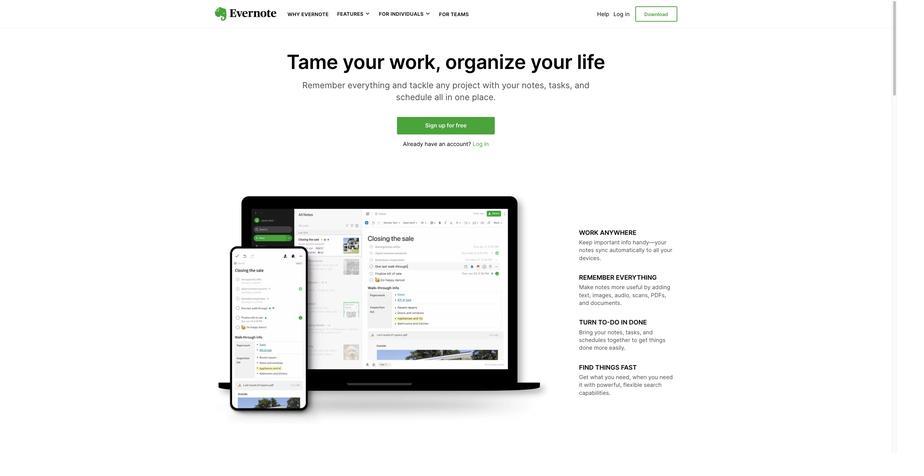 Task type: locate. For each thing, give the bounding box(es) containing it.
for left individuals
[[379, 11, 389, 17]]

notes,
[[522, 80, 547, 90], [608, 329, 624, 336]]

log in link right help
[[614, 11, 630, 18]]

devices.
[[579, 255, 601, 262]]

log right help
[[614, 11, 624, 18]]

text,
[[579, 292, 591, 299]]

1 vertical spatial all
[[653, 247, 659, 254]]

do
[[610, 319, 620, 326]]

0 horizontal spatial you
[[605, 374, 615, 381]]

0 horizontal spatial done
[[579, 345, 593, 352]]

to down handy—your
[[647, 247, 652, 254]]

0 vertical spatial to
[[647, 247, 652, 254]]

0 vertical spatial notes,
[[522, 80, 547, 90]]

1 horizontal spatial notes
[[595, 284, 610, 291]]

0 horizontal spatial to
[[632, 337, 637, 344]]

bring
[[579, 329, 593, 336]]

in down any
[[446, 92, 453, 102]]

work,
[[389, 50, 441, 74]]

easily.
[[609, 345, 626, 352]]

everything inside the remember everything and tackle any project with your notes, tasks, and schedule all in one place.
[[348, 80, 390, 90]]

1 horizontal spatial more
[[612, 284, 625, 291]]

0 vertical spatial notes
[[579, 247, 594, 254]]

any
[[436, 80, 450, 90]]

log in link
[[614, 11, 630, 18], [473, 141, 489, 148]]

keep
[[579, 239, 593, 246]]

1 vertical spatial log in link
[[473, 141, 489, 148]]

sync
[[596, 247, 608, 254]]

why evernote link
[[288, 11, 329, 18]]

why
[[288, 11, 300, 17]]

1 vertical spatial tasks,
[[626, 329, 642, 336]]

0 horizontal spatial log in link
[[473, 141, 489, 148]]

you up powerful,
[[605, 374, 615, 381]]

your inside the remember everything and tackle any project with your notes, tasks, and schedule all in one place.
[[502, 80, 520, 90]]

tasks,
[[549, 80, 572, 90], [626, 329, 642, 336]]

all inside work anywhere keep important info handy—your notes sync automatically to all your devices.
[[653, 247, 659, 254]]

search
[[644, 382, 662, 389]]

why evernote
[[288, 11, 329, 17]]

2 you from the left
[[649, 374, 658, 381]]

1 horizontal spatial with
[[584, 382, 595, 389]]

for
[[447, 122, 455, 129]]

more down schedules
[[594, 345, 608, 352]]

and down text, at the bottom of page
[[579, 300, 589, 307]]

remember inside the remember everything and tackle any project with your notes, tasks, and schedule all in one place.
[[302, 80, 345, 90]]

in right do
[[621, 319, 628, 326]]

notes down "keep"
[[579, 247, 594, 254]]

audio,
[[615, 292, 631, 299]]

1 horizontal spatial things
[[649, 337, 666, 344]]

features button
[[337, 11, 371, 17]]

remember for remember everything make notes more useful by adding text, images, audio, scans, pdfs, and documents.
[[579, 274, 615, 281]]

0 vertical spatial tasks,
[[549, 80, 572, 90]]

pdfs,
[[651, 292, 666, 299]]

notes inside work anywhere keep important info handy—your notes sync automatically to all your devices.
[[579, 247, 594, 254]]

remember everything and tackle any project with your notes, tasks, and schedule all in one place.
[[302, 80, 590, 102]]

for left the teams
[[439, 11, 450, 17]]

1 you from the left
[[605, 374, 615, 381]]

project
[[453, 80, 480, 90]]

1 horizontal spatial remember
[[579, 274, 615, 281]]

1 vertical spatial with
[[584, 382, 595, 389]]

already
[[403, 141, 423, 148]]

with right it
[[584, 382, 595, 389]]

0 horizontal spatial tasks,
[[549, 80, 572, 90]]

one
[[455, 92, 470, 102]]

1 horizontal spatial log
[[614, 11, 624, 18]]

get
[[639, 337, 648, 344]]

1 vertical spatial remember
[[579, 274, 615, 281]]

your
[[343, 50, 385, 74], [531, 50, 572, 74], [502, 80, 520, 90], [661, 247, 673, 254], [595, 329, 606, 336]]

done down schedules
[[579, 345, 593, 352]]

0 vertical spatial things
[[649, 337, 666, 344]]

useful
[[627, 284, 643, 291]]

and inside 'remember everything make notes more useful by adding text, images, audio, scans, pdfs, and documents.'
[[579, 300, 589, 307]]

features
[[337, 11, 364, 17]]

done up the get
[[629, 319, 647, 326]]

tame your work, organize your life
[[287, 50, 605, 74]]

for inside for individuals button
[[379, 11, 389, 17]]

more
[[612, 284, 625, 291], [594, 345, 608, 352]]

help link
[[597, 11, 609, 18]]

1 vertical spatial everything
[[616, 274, 657, 281]]

1 horizontal spatial for
[[439, 11, 450, 17]]

and inside turn to-do in done bring your notes, tasks, and schedules together to get things done more easily.
[[643, 329, 653, 336]]

everything inside 'remember everything make notes more useful by adding text, images, audio, scans, pdfs, and documents.'
[[616, 274, 657, 281]]

you
[[605, 374, 615, 381], [649, 374, 658, 381]]

automatically
[[610, 247, 645, 254]]

for inside for teams link
[[439, 11, 450, 17]]

1 horizontal spatial you
[[649, 374, 658, 381]]

and up the get
[[643, 329, 653, 336]]

0 horizontal spatial remember
[[302, 80, 345, 90]]

0 horizontal spatial more
[[594, 345, 608, 352]]

sign up for free link
[[397, 117, 495, 135]]

find
[[579, 364, 594, 371]]

0 vertical spatial everything
[[348, 80, 390, 90]]

in inside turn to-do in done bring your notes, tasks, and schedules together to get things done more easily.
[[621, 319, 628, 326]]

0 vertical spatial with
[[483, 80, 500, 90]]

individuals
[[391, 11, 424, 17]]

done
[[629, 319, 647, 326], [579, 345, 593, 352]]

1 vertical spatial log
[[473, 141, 483, 148]]

0 vertical spatial more
[[612, 284, 625, 291]]

things up "what"
[[595, 364, 620, 371]]

for teams
[[439, 11, 469, 17]]

scans,
[[632, 292, 649, 299]]

work
[[579, 229, 599, 237]]

more up audio, on the bottom right
[[612, 284, 625, 291]]

turn
[[579, 319, 597, 326]]

0 vertical spatial done
[[629, 319, 647, 326]]

with inside find things fast get what you need, when you need it with powerful, flexible search capabilities.
[[584, 382, 595, 389]]

in
[[625, 11, 630, 18], [446, 92, 453, 102], [484, 141, 489, 148], [621, 319, 628, 326]]

for
[[379, 11, 389, 17], [439, 11, 450, 17]]

to left the get
[[632, 337, 637, 344]]

you up 'search'
[[649, 374, 658, 381]]

all down any
[[435, 92, 443, 102]]

0 vertical spatial remember
[[302, 80, 345, 90]]

for teams link
[[439, 11, 469, 18]]

to-
[[598, 319, 610, 326]]

all
[[435, 92, 443, 102], [653, 247, 659, 254]]

things right the get
[[649, 337, 666, 344]]

1 horizontal spatial all
[[653, 247, 659, 254]]

with up place.
[[483, 80, 500, 90]]

1 vertical spatial notes,
[[608, 329, 624, 336]]

need
[[660, 374, 673, 381]]

0 horizontal spatial notes
[[579, 247, 594, 254]]

log in link right account?
[[473, 141, 489, 148]]

with
[[483, 80, 500, 90], [584, 382, 595, 389]]

0 horizontal spatial log
[[473, 141, 483, 148]]

notes, inside the remember everything and tackle any project with your notes, tasks, and schedule all in one place.
[[522, 80, 547, 90]]

1 horizontal spatial everything
[[616, 274, 657, 281]]

log
[[614, 11, 624, 18], [473, 141, 483, 148]]

to
[[647, 247, 652, 254], [632, 337, 637, 344]]

0 horizontal spatial with
[[483, 80, 500, 90]]

1 horizontal spatial to
[[647, 247, 652, 254]]

and down life
[[575, 80, 590, 90]]

help
[[597, 11, 609, 18]]

0 horizontal spatial everything
[[348, 80, 390, 90]]

remember up make
[[579, 274, 615, 281]]

with inside the remember everything and tackle any project with your notes, tasks, and schedule all in one place.
[[483, 80, 500, 90]]

0 vertical spatial all
[[435, 92, 443, 102]]

evernote ui on desktop and mobile image
[[215, 193, 551, 433]]

organize
[[445, 50, 526, 74]]

remember
[[302, 80, 345, 90], [579, 274, 615, 281]]

to inside work anywhere keep important info handy—your notes sync automatically to all your devices.
[[647, 247, 652, 254]]

0 horizontal spatial things
[[595, 364, 620, 371]]

0 vertical spatial log
[[614, 11, 624, 18]]

1 horizontal spatial log in link
[[614, 11, 630, 18]]

an
[[439, 141, 445, 148]]

1 vertical spatial notes
[[595, 284, 610, 291]]

1 vertical spatial more
[[594, 345, 608, 352]]

remember inside 'remember everything make notes more useful by adding text, images, audio, scans, pdfs, and documents.'
[[579, 274, 615, 281]]

all down handy—your
[[653, 247, 659, 254]]

flexible
[[623, 382, 642, 389]]

1 horizontal spatial notes,
[[608, 329, 624, 336]]

notes, inside turn to-do in done bring your notes, tasks, and schedules together to get things done more easily.
[[608, 329, 624, 336]]

remember down tame
[[302, 80, 345, 90]]

work anywhere keep important info handy—your notes sync automatically to all your devices.
[[579, 229, 673, 262]]

everything
[[348, 80, 390, 90], [616, 274, 657, 281]]

1 horizontal spatial done
[[629, 319, 647, 326]]

1 horizontal spatial tasks,
[[626, 329, 642, 336]]

0 horizontal spatial notes,
[[522, 80, 547, 90]]

schedule
[[396, 92, 432, 102]]

life
[[577, 50, 605, 74]]

things inside find things fast get what you need, when you need it with powerful, flexible search capabilities.
[[595, 364, 620, 371]]

1 vertical spatial things
[[595, 364, 620, 371]]

0 horizontal spatial for
[[379, 11, 389, 17]]

adding
[[652, 284, 670, 291]]

log right account?
[[473, 141, 483, 148]]

0 horizontal spatial all
[[435, 92, 443, 102]]

notes up images,
[[595, 284, 610, 291]]

and
[[392, 80, 407, 90], [575, 80, 590, 90], [579, 300, 589, 307], [643, 329, 653, 336]]

place.
[[472, 92, 496, 102]]

1 vertical spatial to
[[632, 337, 637, 344]]

notes
[[579, 247, 594, 254], [595, 284, 610, 291]]



Task type: vqa. For each thing, say whether or not it's contained in the screenshot.
top Ability
no



Task type: describe. For each thing, give the bounding box(es) containing it.
find things fast get what you need, when you need it with powerful, flexible search capabilities.
[[579, 364, 673, 397]]

important
[[594, 239, 620, 246]]

already have an account? log in
[[403, 141, 489, 148]]

when
[[633, 374, 647, 381]]

info
[[622, 239, 631, 246]]

account?
[[447, 141, 471, 148]]

tasks, inside the remember everything and tackle any project with your notes, tasks, and schedule all in one place.
[[549, 80, 572, 90]]

your inside turn to-do in done bring your notes, tasks, and schedules together to get things done more easily.
[[595, 329, 606, 336]]

tame
[[287, 50, 338, 74]]

schedules
[[579, 337, 606, 344]]

for individuals
[[379, 11, 424, 17]]

together
[[608, 337, 631, 344]]

powerful,
[[597, 382, 622, 389]]

sign up for free
[[425, 122, 467, 129]]

free
[[456, 122, 467, 129]]

in inside the remember everything and tackle any project with your notes, tasks, and schedule all in one place.
[[446, 92, 453, 102]]

more inside 'remember everything make notes more useful by adding text, images, audio, scans, pdfs, and documents.'
[[612, 284, 625, 291]]

in right account?
[[484, 141, 489, 148]]

images,
[[593, 292, 613, 299]]

remember for remember everything and tackle any project with your notes, tasks, and schedule all in one place.
[[302, 80, 345, 90]]

remember everything make notes more useful by adding text, images, audio, scans, pdfs, and documents.
[[579, 274, 670, 307]]

log in
[[614, 11, 630, 18]]

your inside work anywhere keep important info handy—your notes sync automatically to all your devices.
[[661, 247, 673, 254]]

turn to-do in done bring your notes, tasks, and schedules together to get things done more easily.
[[579, 319, 666, 352]]

0 vertical spatial log in link
[[614, 11, 630, 18]]

for for for teams
[[439, 11, 450, 17]]

anywhere
[[600, 229, 637, 237]]

what
[[590, 374, 603, 381]]

make
[[579, 284, 594, 291]]

everything for schedule
[[348, 80, 390, 90]]

for individuals button
[[379, 11, 431, 17]]

download link
[[635, 6, 677, 22]]

sign
[[425, 122, 437, 129]]

up
[[439, 122, 446, 129]]

all inside the remember everything and tackle any project with your notes, tasks, and schedule all in one place.
[[435, 92, 443, 102]]

capabilities.
[[579, 390, 611, 397]]

notes inside 'remember everything make notes more useful by adding text, images, audio, scans, pdfs, and documents.'
[[595, 284, 610, 291]]

documents.
[[591, 300, 622, 307]]

1 vertical spatial done
[[579, 345, 593, 352]]

handy—your
[[633, 239, 667, 246]]

in right help
[[625, 11, 630, 18]]

fast
[[621, 364, 637, 371]]

need,
[[616, 374, 631, 381]]

for for for individuals
[[379, 11, 389, 17]]

evernote logo image
[[215, 7, 276, 21]]

and up schedule
[[392, 80, 407, 90]]

tasks, inside turn to-do in done bring your notes, tasks, and schedules together to get things done more easily.
[[626, 329, 642, 336]]

evernote
[[301, 11, 329, 17]]

everything for scans,
[[616, 274, 657, 281]]

it
[[579, 382, 583, 389]]

tackle
[[410, 80, 434, 90]]

download
[[645, 11, 668, 17]]

have
[[425, 141, 437, 148]]

to inside turn to-do in done bring your notes, tasks, and schedules together to get things done more easily.
[[632, 337, 637, 344]]

things inside turn to-do in done bring your notes, tasks, and schedules together to get things done more easily.
[[649, 337, 666, 344]]

more inside turn to-do in done bring your notes, tasks, and schedules together to get things done more easily.
[[594, 345, 608, 352]]

by
[[644, 284, 651, 291]]

get
[[579, 374, 589, 381]]

teams
[[451, 11, 469, 17]]



